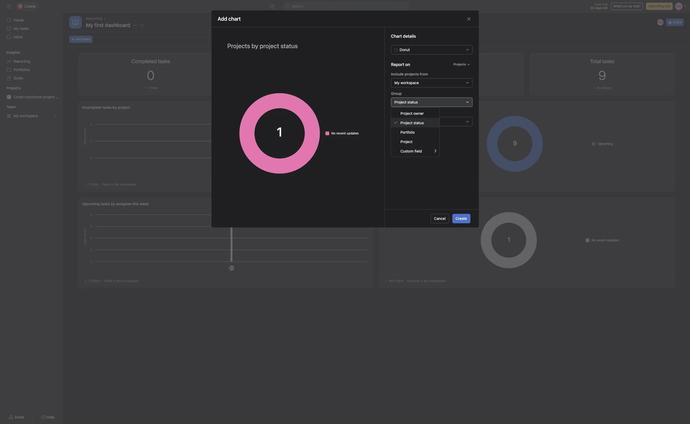 Task type: locate. For each thing, give the bounding box(es) containing it.
donut
[[400, 47, 410, 52]]

project down group
[[395, 100, 407, 104]]

0 horizontal spatial upcoming
[[82, 202, 100, 206]]

2 vertical spatial tasks
[[104, 279, 112, 283]]

3 filters
[[88, 279, 101, 283]]

search list box
[[283, 2, 409, 10]]

co button
[[657, 19, 665, 26]]

no
[[597, 86, 602, 90], [332, 131, 336, 135], [592, 238, 596, 242], [390, 279, 394, 283]]

add inside add chart "button"
[[76, 37, 82, 41]]

upcoming
[[598, 142, 613, 146], [82, 202, 100, 206]]

1 vertical spatial reporting link
[[3, 57, 60, 66]]

1 vertical spatial no filters
[[390, 279, 404, 283]]

1 vertical spatial tasks
[[102, 105, 112, 110]]

0 vertical spatial co
[[659, 20, 663, 24]]

2 vertical spatial tasks
[[101, 202, 110, 206]]

co
[[659, 20, 663, 24], [229, 266, 234, 270]]

0 button for completed tasks
[[147, 68, 155, 83]]

project up portfolio
[[401, 121, 413, 125]]

cancel
[[434, 216, 446, 221]]

0 horizontal spatial no recent updates
[[332, 131, 359, 135]]

reporting up my first dashboard
[[86, 16, 103, 21]]

0 horizontal spatial reporting link
[[3, 57, 60, 66]]

tasks for incomplete
[[102, 105, 112, 110]]

by left project status
[[399, 202, 403, 206]]

filter for overdue tasks
[[451, 86, 459, 90]]

1 for completed tasks
[[148, 86, 149, 90]]

upcoming for upcoming tasks by assignee this week
[[82, 202, 100, 206]]

1 horizontal spatial add
[[649, 4, 655, 8]]

my workspace down include projects from
[[395, 81, 419, 85]]

2 1 filter button from the left
[[444, 85, 461, 91]]

project status down project owner
[[401, 121, 424, 125]]

no filters
[[597, 86, 612, 90], [390, 279, 404, 283]]

0 vertical spatial add
[[649, 4, 655, 8]]

0 button down overdue tasks
[[448, 68, 456, 83]]

0 for completed tasks
[[147, 68, 155, 83]]

cross-functional project plan
[[14, 95, 63, 99]]

projects
[[405, 72, 419, 76]]

projects button
[[451, 61, 473, 68], [0, 85, 21, 91]]

0 vertical spatial projects button
[[451, 61, 473, 68]]

2 0 from the left
[[448, 68, 456, 83]]

chart details
[[391, 34, 416, 39]]

1 horizontal spatial upcoming
[[598, 142, 613, 146]]

add inside add billing info button
[[649, 4, 655, 8]]

1 horizontal spatial reporting
[[86, 16, 103, 21]]

0 horizontal spatial my workspace
[[14, 114, 38, 118]]

my inside teams element
[[14, 114, 19, 118]]

0 horizontal spatial add
[[76, 37, 82, 41]]

0 vertical spatial updates
[[347, 131, 359, 135]]

1 vertical spatial updates
[[607, 238, 619, 242]]

insights element
[[0, 48, 63, 83]]

hide sidebar image
[[7, 4, 11, 8]]

tasks up measure
[[383, 105, 393, 110]]

0 down overdue tasks
[[448, 68, 456, 83]]

0 down the completed tasks
[[147, 68, 155, 83]]

status inside the project status link
[[414, 121, 424, 125]]

tasks left by project
[[102, 105, 112, 110]]

my workspace down team
[[14, 114, 38, 118]]

my inside dropdown button
[[395, 81, 400, 85]]

status inside project status dropdown button
[[408, 100, 418, 104]]

1 vertical spatial tasks
[[102, 183, 110, 186]]

1 vertical spatial tasks in my workspace
[[104, 279, 139, 283]]

0 horizontal spatial projects button
[[0, 85, 21, 91]]

cross-functional project plan link
[[3, 93, 63, 101]]

1 horizontal spatial 0 button
[[448, 68, 456, 83]]

by up measure
[[394, 105, 398, 110]]

owner
[[414, 111, 424, 116]]

tasks for by
[[104, 279, 112, 283]]

1 for overdue tasks
[[449, 86, 451, 90]]

my workspace link
[[3, 112, 60, 120]]

cancel button
[[431, 214, 449, 223]]

status up tasks by completion status this month
[[408, 100, 418, 104]]

tasks in my workspace
[[102, 183, 136, 186], [104, 279, 139, 283]]

1 filter for completed tasks
[[148, 86, 158, 90]]

project status
[[395, 100, 418, 104], [401, 121, 424, 125]]

tasks inside global element
[[20, 26, 29, 31]]

1 filter
[[148, 86, 158, 90], [449, 86, 459, 90], [88, 183, 99, 186]]

free trial 30 days left
[[591, 2, 608, 10]]

project status link
[[391, 118, 440, 127]]

1 horizontal spatial recent
[[597, 238, 606, 242]]

1 vertical spatial add
[[76, 37, 82, 41]]

tasks up upcoming tasks by assignee this week
[[102, 183, 110, 186]]

2 horizontal spatial filter
[[451, 86, 459, 90]]

tasks left assignee
[[101, 202, 110, 206]]

project status
[[404, 202, 428, 206]]

teams element
[[0, 102, 63, 121]]

0 vertical spatial tasks in my workspace
[[102, 183, 136, 186]]

1 horizontal spatial reporting link
[[86, 16, 103, 22]]

reporting link up portfolios
[[3, 57, 60, 66]]

tasks
[[20, 26, 29, 31], [102, 105, 112, 110], [101, 202, 110, 206]]

0 horizontal spatial filter
[[91, 183, 99, 186]]

tasks in my workspace for by project
[[102, 183, 136, 186]]

1 vertical spatial upcoming
[[82, 202, 100, 206]]

2 0 button from the left
[[448, 68, 456, 83]]

0 vertical spatial upcoming
[[598, 142, 613, 146]]

no recent updates
[[332, 131, 359, 135], [592, 238, 619, 242]]

add left billing
[[649, 4, 655, 8]]

what's in my trial?
[[614, 4, 641, 8]]

1 horizontal spatial by
[[394, 105, 398, 110]]

project
[[395, 100, 407, 104], [401, 111, 413, 116], [401, 121, 413, 125], [401, 139, 413, 144]]

0 horizontal spatial 1 filter button
[[142, 85, 159, 91]]

project up custom
[[401, 139, 413, 144]]

my workspace inside teams element
[[14, 114, 38, 118]]

1 0 from the left
[[147, 68, 155, 83]]

1 horizontal spatial no filters
[[597, 86, 612, 90]]

0 horizontal spatial 1 filter
[[88, 183, 99, 186]]

2 horizontal spatial 1
[[449, 86, 451, 90]]

recent
[[337, 131, 346, 135], [597, 238, 606, 242]]

1 horizontal spatial 1 filter button
[[444, 85, 461, 91]]

0 vertical spatial my workspace
[[395, 81, 419, 85]]

0 horizontal spatial no filters
[[390, 279, 404, 283]]

1 horizontal spatial filter
[[150, 86, 158, 90]]

1 horizontal spatial my workspace
[[395, 81, 419, 85]]

2 horizontal spatial 1 filter
[[449, 86, 459, 90]]

upcoming tasks by assignee this week
[[82, 202, 149, 206]]

share button
[[667, 19, 684, 26]]

Projects by project status text field
[[224, 40, 372, 52]]

1 1 filter button from the left
[[142, 85, 159, 91]]

trial
[[602, 2, 608, 6]]

0 vertical spatial project status
[[395, 100, 418, 104]]

0 horizontal spatial 0
[[147, 68, 155, 83]]

workspace for incomplete tasks by project
[[120, 183, 136, 186]]

projects element
[[0, 83, 63, 102]]

workspace for projects by project status
[[430, 279, 446, 283]]

0 horizontal spatial updates
[[347, 131, 359, 135]]

0 horizontal spatial reporting
[[14, 59, 30, 63]]

create button
[[453, 214, 471, 223]]

my
[[628, 4, 633, 8]]

0 horizontal spatial 0 button
[[147, 68, 155, 83]]

co inside 'button'
[[659, 20, 663, 24]]

filter for completed tasks
[[150, 86, 158, 90]]

donut button
[[391, 45, 473, 55]]

custom field
[[401, 149, 422, 153]]

workspace inside dropdown button
[[401, 81, 419, 85]]

1 horizontal spatial 0
[[448, 68, 456, 83]]

project down completion
[[401, 111, 413, 116]]

1 horizontal spatial projects button
[[451, 61, 473, 68]]

1 horizontal spatial 1
[[148, 86, 149, 90]]

status down owner
[[414, 121, 424, 125]]

in
[[625, 4, 628, 8], [111, 183, 114, 186], [113, 279, 116, 283], [421, 279, 423, 283]]

tasks in my workspace for by
[[104, 279, 139, 283]]

by for projects
[[399, 202, 403, 206]]

2 horizontal spatial by
[[399, 202, 403, 206]]

project status up completion
[[395, 100, 418, 104]]

my workspace button
[[391, 78, 473, 88]]

tasks down home
[[20, 26, 29, 31]]

0 vertical spatial no filters
[[597, 86, 612, 90]]

add
[[649, 4, 655, 8], [76, 37, 82, 41]]

3
[[88, 279, 90, 283]]

add billing info
[[649, 4, 671, 8]]

this week
[[133, 202, 149, 206]]

2 vertical spatial status
[[414, 121, 424, 125]]

inbox
[[14, 35, 23, 39]]

trial?
[[634, 4, 641, 8]]

inbox link
[[3, 33, 60, 41]]

1
[[148, 86, 149, 90], [449, 86, 451, 90], [88, 183, 90, 186]]

0 button
[[147, 68, 155, 83], [448, 68, 456, 83]]

1 horizontal spatial updates
[[607, 238, 619, 242]]

1 vertical spatial reporting
[[14, 59, 30, 63]]

updates
[[347, 131, 359, 135], [607, 238, 619, 242]]

reporting link up my first dashboard
[[86, 16, 103, 22]]

1 horizontal spatial 1 filter
[[148, 86, 158, 90]]

in inside button
[[625, 4, 628, 8]]

0 button down the completed tasks
[[147, 68, 155, 83]]

1 horizontal spatial no recent updates
[[592, 238, 619, 242]]

custom field link
[[391, 146, 440, 156]]

0 vertical spatial tasks
[[20, 26, 29, 31]]

add for add billing info
[[649, 4, 655, 8]]

workspace
[[401, 81, 419, 85], [20, 114, 38, 118], [120, 183, 136, 186], [122, 279, 139, 283], [430, 279, 446, 283]]

1 vertical spatial project status
[[401, 121, 424, 125]]

status up owner
[[420, 105, 430, 110]]

add to starred image
[[140, 23, 144, 27]]

1 filter button
[[142, 85, 159, 91], [444, 85, 461, 91]]

by for tasks
[[394, 105, 398, 110]]

my tasks
[[14, 26, 29, 31]]

chart
[[83, 37, 90, 41]]

0 vertical spatial status
[[408, 100, 418, 104]]

by left assignee
[[111, 202, 115, 206]]

completed tasks
[[131, 58, 170, 64]]

reporting inside insights element
[[14, 59, 30, 63]]

share
[[673, 20, 682, 24]]

status
[[408, 100, 418, 104], [420, 105, 430, 110], [414, 121, 424, 125]]

1 0 button from the left
[[147, 68, 155, 83]]

1 horizontal spatial co
[[659, 20, 663, 24]]

1 filter button for overdue tasks
[[444, 85, 461, 91]]

tasks right 3 filters
[[104, 279, 112, 283]]

0 vertical spatial reporting
[[86, 16, 103, 21]]

tasks
[[383, 105, 393, 110], [102, 183, 110, 186], [104, 279, 112, 283]]

my
[[86, 22, 93, 28], [14, 26, 19, 31], [395, 81, 400, 85], [14, 114, 19, 118], [115, 183, 119, 186], [117, 279, 121, 283], [424, 279, 429, 283]]

assignee
[[116, 202, 132, 206]]

projects
[[454, 62, 466, 66], [6, 86, 21, 90], [383, 202, 398, 206], [407, 279, 420, 283]]

1 vertical spatial my workspace
[[14, 114, 38, 118]]

add left chart
[[76, 37, 82, 41]]

reporting up portfolios
[[14, 59, 30, 63]]

by
[[394, 105, 398, 110], [111, 202, 115, 206], [399, 202, 403, 206]]

0 vertical spatial tasks
[[383, 105, 393, 110]]

0 horizontal spatial recent
[[337, 131, 346, 135]]

0 horizontal spatial co
[[229, 266, 234, 270]]

1 vertical spatial no recent updates
[[592, 238, 619, 242]]

1 vertical spatial status
[[420, 105, 430, 110]]



Task type: vqa. For each thing, say whether or not it's contained in the screenshot.


Task type: describe. For each thing, give the bounding box(es) containing it.
overdue tasks
[[436, 58, 469, 64]]

1 vertical spatial projects button
[[0, 85, 21, 91]]

global element
[[0, 13, 63, 44]]

0 horizontal spatial by
[[111, 202, 115, 206]]

in for upcoming tasks by assignee this week
[[113, 279, 116, 283]]

search
[[292, 4, 304, 8]]

left
[[603, 6, 608, 10]]

add chart button
[[69, 36, 93, 43]]

include
[[391, 72, 404, 76]]

1 filter button for completed tasks
[[142, 85, 159, 91]]

this month
[[431, 105, 450, 110]]

free
[[595, 2, 602, 6]]

report on
[[391, 62, 410, 67]]

project status inside dropdown button
[[395, 100, 418, 104]]

add chart
[[76, 37, 90, 41]]

report image
[[72, 19, 79, 25]]

incomplete
[[82, 105, 101, 110]]

0 button for overdue tasks
[[448, 68, 456, 83]]

0 horizontal spatial 1
[[88, 183, 90, 186]]

0 for overdue tasks
[[448, 68, 456, 83]]

my first dashboard
[[86, 22, 130, 28]]

30
[[591, 6, 595, 10]]

1 filter for overdue tasks
[[449, 86, 459, 90]]

9 button
[[599, 68, 606, 83]]

add billing info button
[[646, 3, 673, 10]]

portfolio
[[401, 130, 415, 134]]

9
[[599, 68, 606, 83]]

insights button
[[0, 50, 20, 55]]

what's
[[614, 4, 624, 8]]

from
[[420, 72, 428, 76]]

add for add chart
[[76, 37, 82, 41]]

portfolios link
[[3, 66, 60, 74]]

plan
[[56, 95, 63, 99]]

upcoming for upcoming
[[598, 142, 613, 146]]

my workspace inside dropdown button
[[395, 81, 419, 85]]

home
[[14, 18, 24, 22]]

what's in my trial? button
[[611, 3, 643, 10]]

first dashboard
[[94, 22, 130, 28]]

add chart
[[218, 16, 241, 22]]

include projects from
[[391, 72, 428, 76]]

0 vertical spatial reporting link
[[86, 16, 103, 22]]

my tasks link
[[3, 24, 60, 33]]

1 vertical spatial co
[[229, 266, 234, 270]]

portfolios
[[14, 67, 30, 72]]

cross-
[[14, 95, 25, 99]]

search button
[[283, 2, 409, 10]]

team button
[[0, 104, 16, 110]]

days
[[595, 6, 602, 10]]

project status button
[[391, 98, 473, 107]]

filters inside button
[[603, 86, 612, 90]]

info
[[665, 4, 671, 8]]

tasks by completion status this month
[[383, 105, 450, 110]]

show options image
[[133, 23, 137, 27]]

project
[[43, 95, 55, 99]]

workspace inside teams element
[[20, 114, 38, 118]]

0 vertical spatial no recent updates
[[332, 131, 359, 135]]

workspace for upcoming tasks by assignee this week
[[122, 279, 139, 283]]

in for projects by project status
[[421, 279, 423, 283]]

custom
[[401, 149, 414, 153]]

functional
[[25, 95, 42, 99]]

project link
[[391, 137, 440, 146]]

total tasks
[[590, 58, 615, 64]]

tasks for my
[[20, 26, 29, 31]]

goals
[[14, 76, 23, 80]]

close image
[[467, 17, 471, 21]]

my inside global element
[[14, 26, 19, 31]]

completion
[[399, 105, 419, 110]]

projects in my workspace
[[407, 279, 446, 283]]

invite button
[[5, 413, 28, 422]]

portfolio link
[[391, 127, 440, 137]]

insights
[[6, 50, 20, 55]]

create
[[456, 216, 467, 221]]

tasks for by project
[[102, 183, 110, 186]]

by project
[[113, 105, 130, 110]]

invite
[[15, 415, 24, 420]]

team
[[6, 105, 16, 109]]

no filters inside button
[[597, 86, 612, 90]]

1 vertical spatial recent
[[597, 238, 606, 242]]

project inside "link"
[[401, 139, 413, 144]]

goals link
[[3, 74, 60, 82]]

measure
[[391, 111, 406, 115]]

projects by project status
[[383, 202, 428, 206]]

field
[[415, 149, 422, 153]]

billing
[[656, 4, 664, 8]]

project owner link
[[391, 109, 440, 118]]

project owner
[[401, 111, 424, 116]]

reporting link inside insights element
[[3, 57, 60, 66]]

group
[[391, 91, 402, 96]]

project inside dropdown button
[[395, 100, 407, 104]]

in for incomplete tasks by project
[[111, 183, 114, 186]]

no inside button
[[597, 86, 602, 90]]

home link
[[3, 16, 60, 24]]

incomplete tasks by project
[[82, 105, 130, 110]]

0 vertical spatial recent
[[337, 131, 346, 135]]

tasks for upcoming
[[101, 202, 110, 206]]

no filters button
[[592, 85, 613, 91]]



